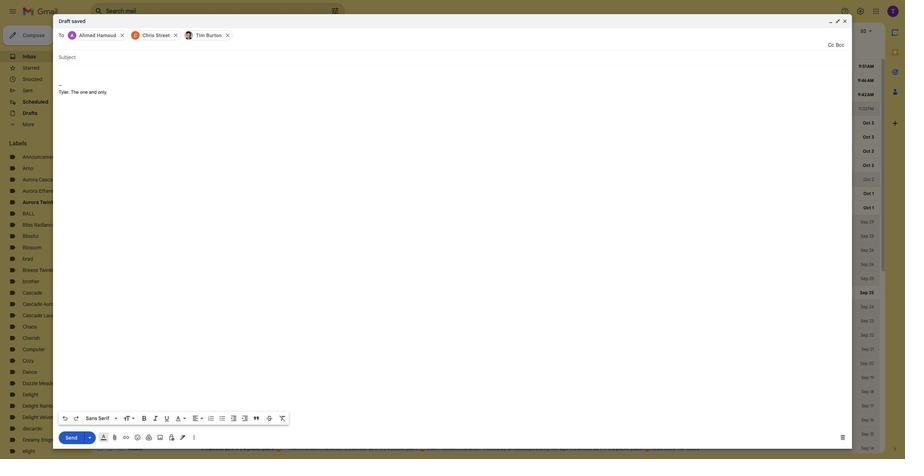 Task type: vqa. For each thing, say whether or not it's contained in the screenshot.
'Not starred' checkbox related to Fri, Sep 29, 7:01 AM (5 days ago)
no



Task type: describe. For each thing, give the bounding box(es) containing it.
1 maincharacter? from the left
[[331, 403, 367, 409]]

tab list containing primary
[[91, 40, 886, 59]]

1141
[[677, 445, 686, 452]]

velvet
[[40, 414, 53, 421]]

2 one from the left
[[465, 417, 475, 423]]

1 sep 26 row from the top
[[91, 243, 880, 258]]

posted left u/shugazi
[[402, 417, 417, 423]]

snoozed
[[23, 76, 42, 82]]

break
[[613, 63, 626, 70]]

2 place from the left
[[406, 445, 419, 452]]

0 vertical spatial 25
[[870, 276, 875, 281]]

breaks
[[513, 63, 528, 70]]

search mail image
[[93, 5, 105, 18]]

1 horizontal spatial it's
[[552, 63, 559, 70]]

3 woman from the left
[[476, 417, 492, 423]]

drafts
[[23, 110, 38, 116]]

are
[[530, 63, 537, 70]]

22
[[870, 333, 875, 338]]

1 vertical spatial votes
[[542, 417, 555, 423]]

send button
[[59, 431, 84, 444]]

0 horizontal spatial it's
[[345, 445, 351, 452]]

send
[[66, 435, 77, 441]]

search field list box
[[66, 29, 847, 42]]

2 public from the left
[[391, 445, 405, 452]]

1 almost from the left
[[209, 445, 224, 452]]

sep 20 row
[[91, 357, 880, 371]]

2 1 from the top
[[873, 205, 875, 210]]

sep inside 'row'
[[861, 233, 869, 239]]

attach files image
[[111, 434, 119, 441]]

more send options image
[[86, 434, 93, 441]]

oct for second oct 1 row from the top of the page
[[864, 205, 872, 210]]

seems
[[250, 63, 265, 70]]

personal
[[402, 63, 421, 70]]

2 if from the left
[[375, 445, 378, 452]]

updates
[[198, 46, 218, 53]]

delight rainbow link
[[23, 403, 59, 409]]

,
[[141, 63, 142, 70]]

labels navigation
[[0, 23, 91, 459]]

3 for third oct 3 row from the bottom
[[872, 134, 875, 140]]

2 sep 26 row from the top
[[91, 258, 880, 272]]

laughter
[[44, 312, 64, 319]]

delight for delight link
[[23, 392, 38, 398]]

2 🙄 image from the left
[[645, 446, 651, 452]]

2 vertical spatial read
[[652, 445, 663, 452]]

sep 20
[[861, 361, 875, 366]]

maincharacter?"
[[217, 403, 255, 409]]

sep inside row
[[861, 219, 869, 225]]

discardo
[[23, 426, 42, 432]]

sep inside "row"
[[861, 333, 869, 338]]

blissful link
[[23, 233, 39, 239]]

Subject field
[[59, 54, 847, 61]]

aurora ethereal
[[23, 188, 58, 194]]

2 oct 3 row from the top
[[91, 130, 880, 144]]

cc bcc
[[829, 42, 845, 48]]

sep 18 row
[[91, 385, 880, 399]]

advanced search options image
[[328, 4, 342, 18]]

3 row from the top
[[91, 413, 880, 427]]

1 vertical spatial read
[[506, 417, 518, 423]]

cascade for cascade laughter
[[23, 312, 42, 319]]

toggle split pane mode image
[[860, 28, 867, 35]]

hamoud
[[97, 33, 116, 38]]

discardo link
[[23, 426, 42, 432]]

1 vertical spatial hide
[[590, 417, 601, 423]]

1 sep 25 row from the top
[[91, 272, 880, 286]]

1 one from the left
[[303, 417, 313, 423]]

24
[[870, 304, 875, 310]]

101
[[74, 54, 81, 59]]

0 vertical spatial read
[[578, 403, 590, 409]]

oct for fourth oct 3 row
[[863, 163, 871, 168]]

dance
[[23, 369, 37, 375]]

- r/iamthemaincharacter: it's almost as if it's a public place
[[284, 445, 420, 452]]

sep 22
[[861, 333, 875, 338]]

starred
[[23, 65, 39, 71]]

redo ‪(⌘y)‬ image
[[73, 415, 80, 422]]

and inside -- tyler. the one and only.
[[89, 89, 97, 95]]

sep 24
[[861, 304, 875, 310]]

14
[[870, 446, 875, 451]]

it's
[[236, 445, 242, 452]]

bjord , terry 2
[[128, 63, 160, 70]]

by up u/shugazi
[[443, 403, 448, 409]]

3 almost from the left
[[578, 445, 593, 452]]

serif
[[98, 415, 109, 422]]

insert emoji ‪(⌘⇧2)‬ image
[[134, 434, 141, 441]]

2 woman from the left
[[314, 417, 330, 423]]

"is
[[199, 403, 205, 409]]

brother link
[[23, 278, 39, 285]]

tim burton
[[196, 33, 222, 38]]

sep 29
[[861, 219, 875, 225]]

strikethrough ‪(⌘⇧x)‬ image
[[266, 415, 273, 422]]

22h
[[506, 403, 514, 409]]

1 vertical spatial ago
[[455, 417, 464, 423]]

bold ‪(⌘b)‬ image
[[141, 415, 148, 422]]

saved
[[72, 18, 86, 24]]

1 26 from the top
[[870, 248, 875, 253]]

gmail image
[[23, 4, 61, 18]]

sent
[[23, 87, 33, 94]]

bulleted list ‪(⌘⇧8)‬ image
[[219, 415, 226, 422]]

sep 23
[[861, 318, 875, 324]]

thinking
[[358, 63, 377, 70]]

delight link
[[23, 392, 38, 398]]

by left u/
[[711, 417, 716, 423]]

3 for 4th oct 3 row from the bottom
[[872, 120, 875, 126]]

Message Body text field
[[59, 68, 847, 418]]

1 is from the left
[[315, 403, 319, 409]]

aurora for aurora ethereal
[[23, 188, 38, 194]]

the
[[71, 89, 79, 95]]

enigma
[[41, 437, 58, 443]]

0 vertical spatial hide
[[664, 403, 674, 409]]

street
[[156, 33, 170, 38]]

reddit row
[[91, 427, 880, 442]]

3 he from the left
[[530, 403, 536, 409]]

keeping
[[473, 63, 491, 70]]

not important switch for "is he a maincharacter?"
[[117, 403, 125, 410]]

sep 18
[[862, 389, 875, 394]]

3 place from the left
[[631, 445, 644, 452]]

sep inside row
[[861, 361, 868, 366]]

2 oct 1 row from the top
[[91, 201, 880, 215]]

dazzle
[[23, 380, 38, 387]]

dazzle meadow
[[23, 380, 58, 387]]

by down reddit 'row'
[[501, 445, 506, 452]]

radiance
[[34, 222, 55, 228]]

chaos
[[23, 324, 37, 330]]

bliss radiance link
[[23, 222, 55, 228]]

oct 3 for third oct 3 row from the bottom
[[863, 134, 875, 140]]

press delete to remove this chip element for street
[[173, 32, 179, 39]]

not important switch for "it's almost as if it's a public place
[[117, 445, 125, 452]]

arno
[[23, 165, 33, 172]]

compose button
[[3, 25, 53, 45]]

undo ‪(⌘z)‬ image
[[62, 415, 69, 422]]

indent less ‪(⌘[)‬ image
[[230, 415, 237, 422]]

tim
[[196, 33, 205, 38]]

main content containing primary
[[91, 23, 886, 459]]

not
[[560, 63, 568, 70]]

bcc
[[836, 42, 845, 48]]

remove formatting ‪(⌘\)‬ image
[[279, 415, 286, 422]]

1 oct 3 row from the top
[[91, 116, 880, 130]]

18
[[871, 389, 875, 394]]

1 horizontal spatial ago
[[515, 403, 524, 409]]

fwd:
[[199, 63, 210, 70]]

posted left u/
[[694, 417, 710, 423]]

21
[[871, 347, 875, 352]]

draft saved
[[59, 18, 86, 24]]

"one woman show" - r/iamthemaincharacter: one woman show r/iamthemaincharacter · posted by u/shugazi 7h ago one woman show read more 1814 votes 150 comments hide r/iamthemaincharacter r/floridagators · posted by u/
[[199, 417, 722, 423]]

cascade for cascade link
[[23, 290, 42, 296]]

settings image
[[857, 7, 865, 16]]

reddit for "it's almost as if it's a public place
[[128, 445, 143, 452]]

reddit inside reddit 'row'
[[128, 431, 143, 438]]

sep 29 row
[[91, 215, 880, 229]]

cascade for cascade aurora
[[23, 301, 42, 307]]

more options image
[[192, 434, 196, 441]]

coffee
[[211, 63, 227, 70]]

1 public from the left
[[248, 445, 261, 452]]

updates tab
[[180, 40, 269, 59]]

delight for delight velvet
[[23, 414, 38, 421]]

only.
[[98, 89, 107, 95]]

ball
[[23, 210, 34, 217]]

aurora twinkle link
[[23, 199, 58, 206]]

posted up u/shugazi
[[426, 403, 441, 409]]

sep 23 row
[[91, 314, 880, 328]]

1 vertical spatial sep 25
[[861, 290, 875, 295]]

quote ‪(⌘⇧9)‬ image
[[253, 415, 260, 422]]

computer link
[[23, 346, 45, 353]]

cherish link
[[23, 335, 40, 341]]

press delete to remove this chip image for street
[[173, 32, 179, 39]]

or
[[434, 63, 439, 70]]

r/iamthemaincharacter · posted by u/massiveposterity 14h ago it's almost as if it's a public place
[[426, 445, 645, 452]]

numbered list ‪(⌘⇧7)‬ image
[[208, 415, 215, 422]]

and inside main content
[[651, 63, 660, 70]]

2 vertical spatial ago
[[560, 445, 568, 452]]

11:33 pm
[[859, 106, 875, 111]]

0 vertical spatial votes
[[615, 403, 627, 409]]

aurora ethereal link
[[23, 188, 58, 194]]

2 about from the left
[[459, 63, 472, 70]]

dreamy enigma link
[[23, 437, 58, 443]]

203
[[628, 403, 637, 409]]

scheduled link
[[23, 99, 48, 105]]

sep 14
[[862, 446, 875, 451]]

twinkle for aurora twinkle
[[40, 199, 58, 206]]

9:46 am row
[[91, 74, 880, 88]]

fwd: coffee break? - seems to me we've all been taking a little break. thinking about our personal lives or thinking about keeping our jobs. breaks are good. it's not a bad idea taking a break every now and then. i
[[199, 63, 675, 70]]

blossom
[[23, 244, 42, 251]]

older image
[[846, 28, 853, 35]]

tab list right 29
[[886, 23, 906, 434]]

oct 3 for fourth oct 3 row
[[863, 163, 875, 168]]

sans serif option
[[85, 415, 113, 422]]

more inside button
[[23, 121, 34, 128]]

3 for 2nd oct 3 row from the bottom
[[872, 149, 875, 154]]



Task type: locate. For each thing, give the bounding box(es) containing it.
oct 1 down oct 2
[[864, 191, 875, 196]]

posted
[[426, 403, 441, 409], [402, 417, 417, 423], [694, 417, 710, 423], [484, 445, 500, 452]]

1 horizontal spatial hide
[[664, 403, 674, 409]]

1 horizontal spatial press delete to remove this chip image
[[173, 32, 179, 39]]

one right remove formatting ‪(⌘\)‬ icon
[[303, 417, 313, 423]]

3 not important switch from the top
[[117, 431, 125, 438]]

more left "1282"
[[591, 403, 602, 409]]

1 reddit from the top
[[128, 403, 143, 409]]

150
[[556, 417, 564, 423]]

press delete to remove this chip element up primary
[[119, 32, 126, 39]]

4 oct 3 from the top
[[863, 163, 875, 168]]

0 horizontal spatial as
[[225, 445, 230, 452]]

oct 1 row up sep 28 'row'
[[91, 201, 880, 215]]

one down "is he a maincharacter?" - r/iamthemaincharacter: is he a maincharacter? r/iamthemaincharacter · posted by u/moreheadsmoreprices 22h ago is he a maincharacter? read more 1282 votes 203 comments hide r/iamthemaincharacter r/
[[465, 417, 475, 423]]

reddit down insert emoji ‪(⌘⇧2)‬ icon on the bottom left of page
[[128, 445, 143, 452]]

italic ‪(⌘i)‬ image
[[152, 415, 159, 422]]

1 vertical spatial delight
[[23, 403, 38, 409]]

ahmed
[[79, 33, 95, 38]]

more
[[23, 121, 34, 128], [591, 403, 602, 409], [519, 417, 530, 423], [665, 445, 676, 452]]

25
[[870, 276, 875, 281], [870, 290, 875, 295]]

show up reddit 'row'
[[493, 417, 505, 423]]

1 vertical spatial and
[[89, 89, 97, 95]]

1 about from the left
[[379, 63, 392, 70]]

delight up the discardo link
[[23, 414, 38, 421]]

taking right been in the top left of the page
[[314, 63, 327, 70]]

meadow
[[39, 380, 58, 387]]

1 not important switch from the top
[[117, 403, 125, 410]]

aurora up ball
[[23, 199, 39, 206]]

0 vertical spatial twinkle
[[40, 199, 58, 206]]

🙄 image down u/shugazi
[[420, 446, 426, 452]]

0 horizontal spatial is
[[315, 403, 319, 409]]

sep 21 row
[[91, 342, 880, 357]]

2 oct 3 from the top
[[863, 134, 875, 140]]

0 horizontal spatial 2
[[158, 64, 160, 69]]

u/massiveposterity
[[508, 445, 550, 452]]

reddit for "is he a maincharacter?"
[[128, 403, 143, 409]]

1 horizontal spatial show
[[493, 417, 505, 423]]

every
[[627, 63, 639, 70]]

sep 28 row
[[91, 229, 880, 243]]

3 for fourth oct 3 row
[[872, 163, 875, 168]]

1 horizontal spatial he
[[320, 403, 326, 409]]

0 vertical spatial sep 25
[[861, 276, 875, 281]]

oct for second oct 1 row from the bottom of the page
[[864, 191, 872, 196]]

1 oct 1 from the top
[[864, 191, 875, 196]]

not important switch inside reddit 'row'
[[117, 431, 125, 438]]

1 horizontal spatial press delete to remove this chip element
[[173, 32, 179, 39]]

our left personal
[[393, 63, 401, 70]]

delight down the dazzle
[[23, 392, 38, 398]]

2 he from the left
[[320, 403, 326, 409]]

sep 25 row up sep 24 row
[[91, 272, 880, 286]]

oct 1 row up sep 29 row
[[91, 187, 880, 201]]

minimize image
[[829, 18, 834, 24]]

1 oct 3 from the top
[[863, 120, 875, 126]]

2 our from the left
[[493, 63, 500, 70]]

sep 25
[[861, 276, 875, 281], [861, 290, 875, 295]]

0 horizontal spatial press delete to remove this chip element
[[119, 32, 126, 39]]

twinkle for breeze twinkle
[[39, 267, 56, 273]]

2 press delete to remove this chip image from the left
[[173, 32, 179, 39]]

taking right idea
[[594, 63, 608, 70]]

1 our from the left
[[393, 63, 401, 70]]

sep 19 row
[[91, 371, 880, 385]]

2 horizontal spatial almost
[[578, 445, 593, 452]]

primary tab
[[91, 40, 179, 59]]

2 horizontal spatial read
[[652, 445, 663, 452]]

starred link
[[23, 65, 39, 71]]

0 vertical spatial ago
[[515, 403, 524, 409]]

1 press delete to remove this chip image from the left
[[119, 32, 126, 39]]

3 as from the left
[[594, 445, 599, 452]]

2 26 from the top
[[870, 262, 875, 267]]

20
[[869, 361, 875, 366]]

1 horizontal spatial it's
[[605, 445, 611, 452]]

2 vertical spatial r/iamthemaincharacter:
[[289, 445, 344, 452]]

oct for oct 2 row
[[864, 177, 871, 182]]

oct 1
[[864, 191, 875, 196], [864, 205, 875, 210]]

1 🙄 image from the left
[[420, 446, 426, 452]]

1 it's from the left
[[380, 445, 386, 452]]

hide
[[664, 403, 674, 409], [590, 417, 601, 423]]

1 woman from the left
[[212, 417, 228, 423]]

tab list up keeping
[[91, 40, 886, 59]]

2 sep 26 from the top
[[861, 262, 875, 267]]

1 horizontal spatial votes
[[615, 403, 627, 409]]

2 vertical spatial delight
[[23, 414, 38, 421]]

ethereal
[[39, 188, 58, 194]]

0 vertical spatial sep 26
[[861, 248, 875, 253]]

and right one
[[89, 89, 97, 95]]

sep 22 row
[[91, 328, 880, 342]]

press delete to remove this chip image up primary
[[119, 32, 126, 39]]

0 vertical spatial delight
[[23, 392, 38, 398]]

0 horizontal spatial hide
[[590, 417, 601, 423]]

2 it's from the left
[[605, 445, 611, 452]]

aurora up laughter in the left bottom of the page
[[43, 301, 58, 307]]

sep 26 row
[[91, 243, 880, 258], [91, 258, 880, 272]]

2 show from the left
[[493, 417, 505, 423]]

2 horizontal spatial public
[[616, 445, 630, 452]]

3 press delete to remove this chip image from the left
[[225, 32, 231, 39]]

3 press delete to remove this chip element from the left
[[225, 32, 231, 39]]

-
[[247, 63, 249, 70], [59, 82, 60, 88], [60, 82, 62, 88], [256, 403, 258, 409], [244, 417, 246, 423], [285, 445, 288, 452]]

2 horizontal spatial press delete to remove this chip element
[[225, 32, 231, 39]]

0 vertical spatial 26
[[870, 248, 875, 253]]

1 taking from the left
[[314, 63, 327, 70]]

delight velvet link
[[23, 414, 53, 421]]

1 horizontal spatial about
[[459, 63, 472, 70]]

2 horizontal spatial ago
[[560, 445, 568, 452]]

delight
[[23, 392, 38, 398], [23, 403, 38, 409], [23, 414, 38, 421]]

press delete to remove this chip element
[[119, 32, 126, 39], [173, 32, 179, 39], [225, 32, 231, 39]]

r/iamthemaincharacter: up 🙄 icon
[[248, 417, 302, 423]]

0 horizontal spatial show
[[332, 417, 343, 423]]

computer
[[23, 346, 45, 353]]

1 horizontal spatial as
[[369, 445, 374, 452]]

"is he a maincharacter?" - r/iamthemaincharacter: is he a maincharacter? r/iamthemaincharacter · posted by u/moreheadsmoreprices 22h ago is he a maincharacter? read more 1282 votes 203 comments hide r/iamthemaincharacter r/
[[199, 403, 733, 409]]

tab list
[[886, 23, 906, 434], [91, 40, 886, 59]]

1 vertical spatial twinkle
[[39, 267, 56, 273]]

0 horizontal spatial maincharacter?
[[331, 403, 367, 409]]

twinkle down the ethereal
[[40, 199, 58, 206]]

2 vertical spatial votes
[[687, 445, 699, 452]]

1 horizontal spatial public
[[391, 445, 405, 452]]

1 vertical spatial comments
[[565, 417, 589, 423]]

press delete to remove this chip image for burton
[[225, 32, 231, 39]]

0 horizontal spatial he
[[206, 403, 211, 409]]

pop out image
[[836, 18, 841, 24]]

cascade aurora
[[23, 301, 58, 307]]

main content
[[91, 23, 886, 459]]

0 horizontal spatial if
[[232, 445, 234, 452]]

7h
[[449, 417, 454, 423]]

sep 26 row down sep 29 row
[[91, 243, 880, 258]]

insert link ‪(⌘k)‬ image
[[123, 434, 130, 441]]

votes left 203
[[615, 403, 627, 409]]

votes
[[615, 403, 627, 409], [542, 417, 555, 423], [687, 445, 699, 452]]

oct 1 row
[[91, 187, 880, 201], [91, 201, 880, 215]]

0 horizontal spatial it's
[[380, 445, 386, 452]]

inbox link
[[23, 53, 36, 60]]

0 horizontal spatial ago
[[455, 417, 464, 423]]

2 as from the left
[[369, 445, 374, 452]]

2 horizontal spatial votes
[[687, 445, 699, 452]]

🙄 image
[[276, 446, 282, 452]]

0 horizontal spatial our
[[393, 63, 401, 70]]

labels heading
[[9, 140, 75, 147]]

aurora cascade
[[23, 177, 59, 183]]

2 horizontal spatial it's
[[570, 445, 576, 452]]

press delete to remove this chip image
[[119, 32, 126, 39], [173, 32, 179, 39], [225, 32, 231, 39]]

2 is from the left
[[525, 403, 529, 409]]

1 horizontal spatial is
[[525, 403, 529, 409]]

1 delight from the top
[[23, 392, 38, 398]]

29
[[870, 219, 875, 225]]

1 horizontal spatial if
[[375, 445, 378, 452]]

draft saved dialog
[[53, 14, 853, 449]]

aurora for aurora cascade
[[23, 177, 38, 183]]

press delete to remove this chip image right the burton
[[225, 32, 231, 39]]

place
[[262, 445, 275, 452], [406, 445, 419, 452], [631, 445, 644, 452]]

🙄 image
[[420, 446, 426, 452], [645, 446, 651, 452]]

row containing bjord
[[91, 59, 880, 74]]

1 down oct 2
[[873, 191, 875, 196]]

0 horizontal spatial almost
[[209, 445, 224, 452]]

blossom link
[[23, 244, 42, 251]]

not important switch for "one woman show"
[[117, 417, 125, 424]]

1 horizontal spatial almost
[[353, 445, 368, 452]]

toggle confidential mode image
[[168, 434, 175, 441]]

cascade down cascade link
[[23, 301, 42, 307]]

3 oct 3 from the top
[[863, 149, 875, 154]]

None search field
[[91, 3, 345, 20]]

more down drafts
[[23, 121, 34, 128]]

1 horizontal spatial comments
[[638, 403, 662, 409]]

not important switch
[[117, 403, 125, 410], [117, 417, 125, 424], [117, 431, 125, 438], [117, 445, 125, 452]]

more left 1141
[[665, 445, 676, 452]]

oct 2 row
[[91, 173, 880, 187]]

and right now
[[651, 63, 660, 70]]

press delete to remove this chip element for hamoud
[[119, 32, 126, 39]]

press delete to remove this chip element right street
[[173, 32, 179, 39]]

our left jobs.
[[493, 63, 500, 70]]

2 almost from the left
[[353, 445, 368, 452]]

2 oct 1 from the top
[[864, 205, 875, 210]]

good.
[[538, 63, 551, 70]]

formatting options toolbar
[[59, 412, 289, 425]]

delight for delight rainbow
[[23, 403, 38, 409]]

1 horizontal spatial 2
[[872, 177, 875, 182]]

1 vertical spatial 26
[[870, 262, 875, 267]]

0 vertical spatial and
[[651, 63, 660, 70]]

1 if from the left
[[232, 445, 234, 452]]

2 sep 25 row from the top
[[91, 286, 880, 300]]

delight velvet
[[23, 414, 53, 421]]

23
[[870, 318, 875, 324]]

1 vertical spatial 25
[[870, 290, 875, 295]]

0 horizontal spatial one
[[303, 417, 313, 423]]

1 horizontal spatial and
[[651, 63, 660, 70]]

2 horizontal spatial he
[[530, 403, 536, 409]]

0 horizontal spatial and
[[89, 89, 97, 95]]

delight down delight link
[[23, 403, 38, 409]]

oct for third oct 3 row from the bottom
[[863, 134, 871, 140]]

2 press delete to remove this chip element from the left
[[173, 32, 179, 39]]

aurora up "aurora twinkle"
[[23, 188, 38, 194]]

2 inside bjord , terry 2
[[158, 64, 160, 69]]

twinkle right breeze
[[39, 267, 56, 273]]

17
[[871, 403, 875, 409]]

one
[[80, 89, 88, 95]]

aurora for aurora twinkle
[[23, 199, 39, 206]]

2 taking from the left
[[594, 63, 608, 70]]

close image
[[843, 18, 848, 24]]

1 horizontal spatial woman
[[314, 417, 330, 423]]

burton
[[206, 33, 222, 38]]

3 3 from the top
[[872, 149, 875, 154]]

🙄 image left 1141
[[645, 446, 651, 452]]

votes right 1141
[[687, 445, 699, 452]]

refresh image
[[117, 28, 125, 35]]

2 delight from the top
[[23, 403, 38, 409]]

9:51 am
[[859, 64, 875, 69]]

4 row from the top
[[91, 442, 880, 456]]

1 vertical spatial sep 26
[[861, 262, 875, 267]]

delight rainbow
[[23, 403, 59, 409]]

about right thinking
[[379, 63, 392, 70]]

ago right 7h
[[455, 417, 464, 423]]

1 row from the top
[[91, 59, 880, 74]]

sep 25 row
[[91, 272, 880, 286], [91, 286, 880, 300]]

sep 16
[[862, 417, 875, 423]]

"
[[282, 445, 284, 452]]

oct 1 up sep 29
[[864, 205, 875, 210]]

important according to google magic. switch
[[117, 63, 125, 70]]

main menu image
[[8, 7, 17, 16]]

terry
[[143, 63, 156, 70]]

sep 25 row up sep 23 row
[[91, 286, 880, 300]]

press delete to remove this chip image right street
[[173, 32, 179, 39]]

comments right 203
[[638, 403, 662, 409]]

dazzle meadow link
[[23, 380, 58, 387]]

3 reddit from the top
[[128, 431, 143, 438]]

oct 3 for 2nd oct 3 row from the bottom
[[863, 149, 875, 154]]

0 vertical spatial 2
[[158, 64, 160, 69]]

sep 24 row
[[91, 300, 880, 314]]

r/iamthemaincharacter: right "
[[289, 445, 344, 452]]

insert photo image
[[157, 434, 164, 441]]

3 public from the left
[[616, 445, 630, 452]]

now
[[641, 63, 650, 70]]

cozy link
[[23, 358, 34, 364]]

2 horizontal spatial place
[[631, 445, 644, 452]]

3 if from the left
[[600, 445, 603, 452]]

woman
[[212, 417, 228, 423], [314, 417, 330, 423], [476, 417, 492, 423]]

cascade
[[39, 177, 59, 183], [23, 290, 42, 296], [23, 301, 42, 307], [23, 312, 42, 319]]

press delete to remove this chip image for hamoud
[[119, 32, 126, 39]]

0 horizontal spatial votes
[[542, 417, 555, 423]]

4 oct 3 row from the top
[[91, 158, 880, 173]]

ago right "14h"
[[560, 445, 568, 452]]

reddit for "one woman show"
[[128, 417, 143, 423]]

reddit up insert emoji ‪(⌘⇧2)‬ icon on the bottom left of page
[[128, 417, 143, 423]]

1 horizontal spatial place
[[406, 445, 419, 452]]

oct 3 row
[[91, 116, 880, 130], [91, 130, 880, 144], [91, 144, 880, 158], [91, 158, 880, 173]]

1 as from the left
[[225, 445, 230, 452]]

1 place from the left
[[262, 445, 275, 452]]

3 delight from the top
[[23, 414, 38, 421]]

1282
[[604, 403, 614, 409]]

"it's almost as if it's a public place
[[199, 445, 276, 452]]

1 press delete to remove this chip element from the left
[[119, 32, 126, 39]]

press delete to remove this chip element right the burton
[[225, 32, 231, 39]]

1 vertical spatial r/iamthemaincharacter:
[[248, 417, 302, 423]]

read left "1282"
[[578, 403, 590, 409]]

9:42 am
[[858, 92, 875, 97]]

idea
[[583, 63, 593, 70]]

sep 26 for second sep 26 row from the top
[[861, 262, 875, 267]]

r/
[[730, 403, 733, 409]]

press delete to remove this chip element for burton
[[225, 32, 231, 39]]

11:33 pm row
[[91, 102, 880, 116]]

oct inside row
[[864, 177, 871, 182]]

aurora down arno link
[[23, 177, 38, 183]]

1 horizontal spatial read
[[578, 403, 590, 409]]

oct for 2nd oct 3 row from the bottom
[[863, 149, 871, 154]]

cascade up chaos
[[23, 312, 42, 319]]

about down subject field
[[459, 63, 472, 70]]

2 maincharacter? from the left
[[541, 403, 577, 409]]

1 horizontal spatial taking
[[594, 63, 608, 70]]

3 oct 3 row from the top
[[91, 144, 880, 158]]

1 vertical spatial oct 1
[[864, 205, 875, 210]]

me
[[272, 63, 279, 70]]

19
[[871, 375, 875, 380]]

1 horizontal spatial one
[[465, 417, 475, 423]]

indent more ‪(⌘])‬ image
[[242, 415, 249, 422]]

0 horizontal spatial press delete to remove this chip image
[[119, 32, 126, 39]]

insert files using drive image
[[145, 434, 152, 441]]

chris street
[[143, 33, 170, 38]]

0 horizontal spatial comments
[[565, 417, 589, 423]]

dreamy
[[23, 437, 40, 443]]

oct for 4th oct 3 row from the bottom
[[863, 120, 871, 126]]

2 inside oct 2 row
[[872, 177, 875, 182]]

0 horizontal spatial 🙄 image
[[420, 446, 426, 452]]

4 not important switch from the top
[[117, 445, 125, 452]]

0 vertical spatial r/iamthemaincharacter:
[[260, 403, 314, 409]]

sep
[[861, 219, 869, 225], [861, 233, 869, 239], [861, 248, 869, 253], [861, 262, 869, 267], [861, 276, 869, 281], [861, 290, 868, 295], [861, 304, 869, 310], [861, 318, 869, 324], [861, 333, 869, 338], [862, 347, 870, 352], [861, 361, 868, 366], [862, 375, 869, 380], [862, 389, 870, 394], [862, 403, 870, 409], [862, 417, 869, 423], [862, 432, 869, 437], [862, 446, 869, 451]]

sent link
[[23, 87, 33, 94]]

2 horizontal spatial woman
[[476, 417, 492, 423]]

1 horizontal spatial 🙄 image
[[645, 446, 651, 452]]

been
[[301, 63, 312, 70]]

0 vertical spatial oct 1
[[864, 191, 875, 196]]

0 horizontal spatial about
[[379, 63, 392, 70]]

0 horizontal spatial read
[[506, 417, 518, 423]]

more left 1814
[[519, 417, 530, 423]]

cascade up the ethereal
[[39, 177, 59, 183]]

bjord
[[128, 63, 141, 70]]

about
[[379, 63, 392, 70], [459, 63, 472, 70]]

1 1 from the top
[[873, 191, 875, 196]]

oct 1 for second oct 1 row from the top of the page
[[864, 205, 875, 210]]

sep 15
[[862, 432, 875, 437]]

4 3 from the top
[[872, 163, 875, 168]]

1 vertical spatial 1
[[873, 205, 875, 210]]

discard draft ‪(⌘⇧d)‬ image
[[840, 434, 847, 441]]

26
[[870, 248, 875, 253], [870, 262, 875, 267]]

insert signature image
[[179, 434, 186, 441]]

sep 26 for second sep 26 row from the bottom of the main content containing primary
[[861, 248, 875, 253]]

2 horizontal spatial if
[[600, 445, 603, 452]]

2 horizontal spatial press delete to remove this chip image
[[225, 32, 231, 39]]

bliss
[[23, 222, 33, 228]]

2 reddit from the top
[[128, 417, 143, 423]]

show up - r/iamthemaincharacter: it's almost as if it's a public place
[[332, 417, 343, 423]]

2 not important switch from the top
[[117, 417, 125, 424]]

0 vertical spatial comments
[[638, 403, 662, 409]]

cozy
[[23, 358, 34, 364]]

1 sep 26 from the top
[[861, 248, 875, 253]]

2 row from the top
[[91, 399, 880, 413]]

dance link
[[23, 369, 37, 375]]

1 show from the left
[[332, 417, 343, 423]]

ago right 22h
[[515, 403, 524, 409]]

r/iamthemaincharacter: up remove formatting ‪(⌘\)‬ icon
[[260, 403, 314, 409]]

cherish
[[23, 335, 40, 341]]

reddit up bold ‪(⌘b)‬ icon
[[128, 403, 143, 409]]

rainbow
[[40, 403, 59, 409]]

posted down reddit 'row'
[[484, 445, 500, 452]]

0 horizontal spatial taking
[[314, 63, 327, 70]]

u/shugazi
[[425, 417, 448, 423]]

primary
[[109, 46, 127, 53]]

1 he from the left
[[206, 403, 211, 409]]

1 oct 1 row from the top
[[91, 187, 880, 201]]

1 3 from the top
[[872, 120, 875, 126]]

brad link
[[23, 256, 33, 262]]

cascade down brother
[[23, 290, 42, 296]]

ball link
[[23, 210, 34, 217]]

1 horizontal spatial maincharacter?
[[541, 403, 577, 409]]

dreamy enigma
[[23, 437, 58, 443]]

underline ‪(⌘u)‬ image
[[163, 415, 171, 422]]

oct 2
[[864, 177, 875, 182]]

4 reddit from the top
[[128, 445, 143, 452]]

votes left 150
[[542, 417, 555, 423]]

1 up 29
[[873, 205, 875, 210]]

by left u/shugazi
[[419, 417, 424, 423]]

if
[[232, 445, 234, 452], [375, 445, 378, 452], [600, 445, 603, 452]]

2 horizontal spatial as
[[594, 445, 599, 452]]

sep 26 row down sep 28 'row'
[[91, 258, 880, 272]]

comments right 150
[[565, 417, 589, 423]]

reddit left insert files using drive icon
[[128, 431, 143, 438]]

oct 1 for second oct 1 row from the bottom of the page
[[864, 191, 875, 196]]

oct 3 for 4th oct 3 row from the bottom
[[863, 120, 875, 126]]

sep inside reddit 'row'
[[862, 432, 869, 437]]

0 horizontal spatial place
[[262, 445, 275, 452]]

0 horizontal spatial woman
[[212, 417, 228, 423]]

read down 22h
[[506, 417, 518, 423]]

row
[[91, 59, 880, 74], [91, 399, 880, 413], [91, 413, 880, 427], [91, 442, 880, 456]]

9:42 am row
[[91, 88, 880, 102]]

lives
[[423, 63, 433, 70]]

1 vertical spatial 2
[[872, 177, 875, 182]]

2 3 from the top
[[872, 134, 875, 140]]

brother
[[23, 278, 39, 285]]

snoozed link
[[23, 76, 42, 82]]

draft
[[59, 18, 70, 24]]

0 vertical spatial 1
[[873, 191, 875, 196]]

read left 1141
[[652, 445, 663, 452]]



